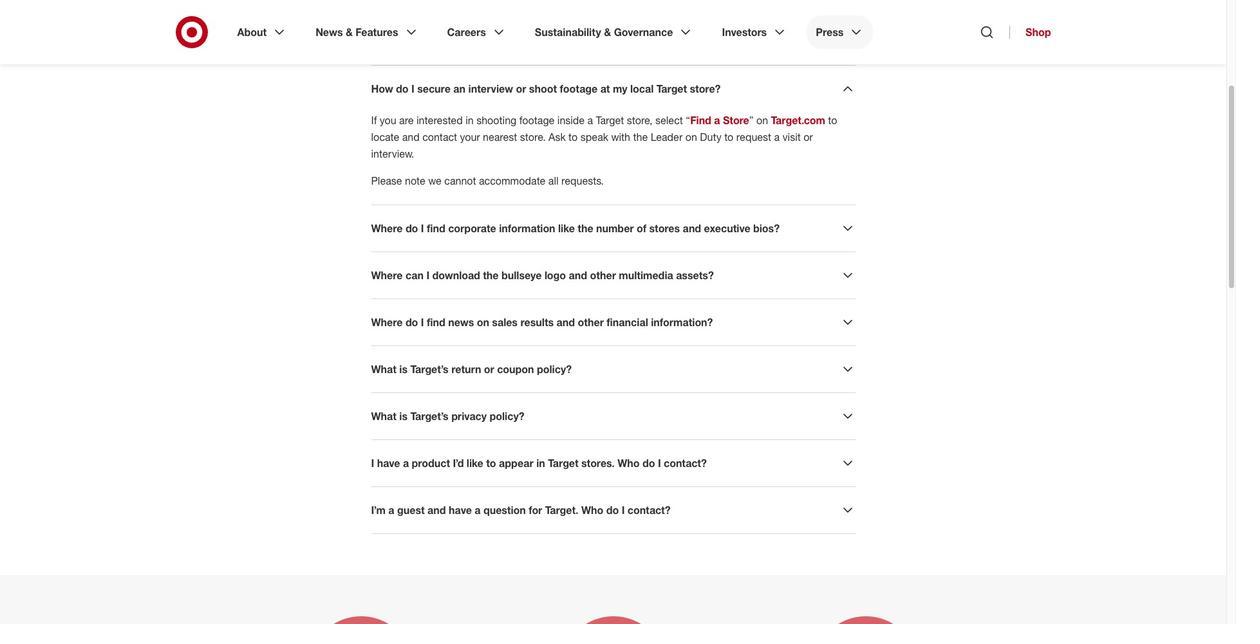 Task type: vqa. For each thing, say whether or not it's contained in the screenshot.
2nd "learn" from right
no



Task type: describe. For each thing, give the bounding box(es) containing it.
target.
[[545, 504, 579, 517]]

other inside where can i download the bullseye logo and other multimedia assets? dropdown button
[[590, 269, 616, 282]]

privacy
[[452, 410, 487, 423]]

about link
[[228, 15, 296, 49]]

i right can
[[427, 269, 430, 282]]

news
[[316, 26, 343, 39]]

a inside to locate and contact your nearest store. ask to speak with the leader on duty to request a visit or interview.
[[775, 131, 780, 144]]

a left the product
[[403, 457, 409, 470]]

& for sustainability
[[604, 26, 611, 39]]

if you are interested in shooting footage inside a target store, select " find a store " on target.com
[[371, 114, 826, 127]]

and right "guest"
[[428, 504, 446, 517]]

other inside where do i find news on sales results and other financial information? dropdown button
[[578, 316, 604, 329]]

0 vertical spatial on
[[757, 114, 769, 127]]

i left the secure in the left top of the page
[[412, 82, 415, 95]]

& for news
[[346, 26, 353, 39]]

guest
[[397, 504, 425, 517]]

appear
[[499, 457, 534, 470]]

duty
[[700, 131, 722, 144]]

i'd
[[453, 457, 464, 470]]

footage inside how do i secure an interview or shoot footage at my local target store? dropdown button
[[560, 82, 598, 95]]

and right stores
[[683, 222, 702, 235]]

is for what is target's return or coupon policy?
[[400, 363, 408, 376]]

you
[[380, 114, 397, 127]]

where do i find news on sales results and other financial information? button
[[371, 315, 856, 330]]

i'm a guest and have a question for target. who do i contact?
[[371, 504, 671, 517]]

all
[[549, 175, 559, 187]]

accommodate
[[479, 175, 546, 187]]

i up i'm
[[371, 457, 374, 470]]

and right logo
[[569, 269, 588, 282]]

where do i find corporate information like the number of stores and executive bios? button
[[371, 221, 856, 236]]

do for where do i find corporate information like the number of stores and executive bios?
[[406, 222, 418, 235]]

shop link
[[1010, 26, 1052, 39]]

what is target's privacy policy? button
[[371, 409, 856, 425]]

target for who
[[548, 457, 579, 470]]

investors link
[[713, 15, 797, 49]]

find for corporate
[[427, 222, 446, 235]]

please note we cannot accommodate all requests.
[[371, 175, 604, 187]]

where for where can i download the bullseye logo and other multimedia assets?
[[371, 269, 403, 282]]

i have a product i'd like to appear in target stores. who do i contact?
[[371, 457, 707, 470]]

what for what is target's return or coupon policy?
[[371, 363, 397, 376]]

requests.
[[562, 175, 604, 187]]

stores
[[650, 222, 680, 235]]

who inside i'm a guest and have a question for target. who do i contact? dropdown button
[[582, 504, 604, 517]]

where do i find news on sales results and other financial information?
[[371, 316, 713, 329]]

2 vertical spatial the
[[483, 269, 499, 282]]

we
[[429, 175, 442, 187]]

inside
[[558, 114, 585, 127]]

shop
[[1026, 26, 1052, 39]]

careers
[[447, 26, 486, 39]]

please
[[371, 175, 402, 187]]

press link
[[807, 15, 874, 49]]

number
[[597, 222, 634, 235]]

governance
[[614, 26, 673, 39]]

0 horizontal spatial like
[[467, 457, 484, 470]]

stores.
[[582, 457, 615, 470]]

store,
[[627, 114, 653, 127]]

my
[[613, 82, 628, 95]]

if
[[371, 114, 377, 127]]

store?
[[690, 82, 721, 95]]

in inside dropdown button
[[537, 457, 546, 470]]

bios?
[[754, 222, 780, 235]]

leader
[[651, 131, 683, 144]]

about
[[237, 26, 267, 39]]

do right the stores.
[[643, 457, 655, 470]]

i'm a guest and have a question for target. who do i contact? button
[[371, 503, 856, 519]]

or inside to locate and contact your nearest store. ask to speak with the leader on duty to request a visit or interview.
[[804, 131, 813, 144]]

investors
[[722, 26, 767, 39]]

can
[[406, 269, 424, 282]]

what is target's return or coupon policy? button
[[371, 362, 856, 377]]

"
[[686, 114, 691, 127]]

features
[[356, 26, 398, 39]]

0 vertical spatial have
[[377, 457, 400, 470]]

shoot
[[529, 82, 557, 95]]

sustainability & governance link
[[526, 15, 703, 49]]

target.com
[[771, 114, 826, 127]]

secure
[[418, 82, 451, 95]]

news & features link
[[307, 15, 428, 49]]

1 horizontal spatial policy?
[[537, 363, 572, 376]]

do for how do i secure an interview or shoot footage at my local target store?
[[396, 82, 409, 95]]

1 vertical spatial contact?
[[628, 504, 671, 517]]

target for select
[[596, 114, 624, 127]]

for
[[529, 504, 543, 517]]

how do i secure an interview or shoot footage at my local target store?
[[371, 82, 721, 95]]

press
[[816, 26, 844, 39]]

on inside dropdown button
[[477, 316, 490, 329]]

results
[[521, 316, 554, 329]]

assets?
[[677, 269, 714, 282]]

cannot
[[445, 175, 476, 187]]

to inside dropdown button
[[486, 457, 496, 470]]

to right the "ask"
[[569, 131, 578, 144]]

are
[[399, 114, 414, 127]]

ask
[[549, 131, 566, 144]]

visit
[[783, 131, 801, 144]]

what for what is target's privacy policy?
[[371, 410, 397, 423]]

a left question
[[475, 504, 481, 517]]

interview.
[[371, 148, 414, 160]]

do down the i have a product i'd like to appear in target stores. who do i contact? dropdown button
[[607, 504, 619, 517]]

"
[[750, 114, 754, 127]]

on inside to locate and contact your nearest store. ask to speak with the leader on duty to request a visit or interview.
[[686, 131, 698, 144]]

store.
[[520, 131, 546, 144]]



Task type: locate. For each thing, give the bounding box(es) containing it.
or right return
[[484, 363, 495, 376]]

locate
[[371, 131, 400, 144]]

is inside the what is target's privacy policy? dropdown button
[[400, 410, 408, 423]]

&
[[346, 26, 353, 39], [604, 26, 611, 39]]

1 vertical spatial footage
[[520, 114, 555, 127]]

do up can
[[406, 222, 418, 235]]

2 vertical spatial where
[[371, 316, 403, 329]]

who right target.
[[582, 504, 604, 517]]

& right the news
[[346, 26, 353, 39]]

2 target's from the top
[[411, 410, 449, 423]]

0 vertical spatial who
[[618, 457, 640, 470]]

request
[[737, 131, 772, 144]]

where can i download the bullseye logo and other multimedia assets?
[[371, 269, 714, 282]]

sustainability
[[535, 26, 602, 39]]

1 vertical spatial on
[[686, 131, 698, 144]]

sustainability & governance
[[535, 26, 673, 39]]

0 vertical spatial what
[[371, 363, 397, 376]]

corporate
[[448, 222, 497, 235]]

1 vertical spatial policy?
[[490, 410, 525, 423]]

1 horizontal spatial footage
[[560, 82, 598, 95]]

where for where do i find news on sales results and other financial information?
[[371, 316, 403, 329]]

note
[[405, 175, 426, 187]]

where inside where do i find news on sales results and other financial information? dropdown button
[[371, 316, 403, 329]]

find
[[691, 114, 712, 127]]

have left question
[[449, 504, 472, 517]]

nearest
[[483, 131, 518, 144]]

i left news
[[421, 316, 424, 329]]

a up speak
[[588, 114, 593, 127]]

where can i download the bullseye logo and other multimedia assets? button
[[371, 268, 856, 283]]

1 horizontal spatial like
[[558, 222, 575, 235]]

0 vertical spatial target
[[657, 82, 687, 95]]

select
[[656, 114, 683, 127]]

i'm
[[371, 504, 386, 517]]

i right the stores.
[[658, 457, 661, 470]]

0 vertical spatial in
[[466, 114, 474, 127]]

i up can
[[421, 222, 424, 235]]

find for news
[[427, 316, 446, 329]]

1 vertical spatial other
[[578, 316, 604, 329]]

download
[[433, 269, 480, 282]]

0 horizontal spatial who
[[582, 504, 604, 517]]

to
[[829, 114, 838, 127], [569, 131, 578, 144], [725, 131, 734, 144], [486, 457, 496, 470]]

to right duty
[[725, 131, 734, 144]]

at
[[601, 82, 610, 95]]

target up with
[[596, 114, 624, 127]]

have
[[377, 457, 400, 470], [449, 504, 472, 517]]

what is target's return or coupon policy?
[[371, 363, 572, 376]]

financial
[[607, 316, 649, 329]]

a right find at the right top of the page
[[715, 114, 721, 127]]

0 horizontal spatial on
[[477, 316, 490, 329]]

a right i'm
[[389, 504, 395, 517]]

in right appear
[[537, 457, 546, 470]]

0 vertical spatial is
[[400, 363, 408, 376]]

1 vertical spatial where
[[371, 269, 403, 282]]

news
[[448, 316, 474, 329]]

1 vertical spatial target's
[[411, 410, 449, 423]]

who inside the i have a product i'd like to appear in target stores. who do i contact? dropdown button
[[618, 457, 640, 470]]

do right how
[[396, 82, 409, 95]]

interested
[[417, 114, 463, 127]]

footage up store.
[[520, 114, 555, 127]]

0 horizontal spatial policy?
[[490, 410, 525, 423]]

do
[[396, 82, 409, 95], [406, 222, 418, 235], [406, 316, 418, 329], [643, 457, 655, 470], [607, 504, 619, 517]]

the
[[634, 131, 648, 144], [578, 222, 594, 235], [483, 269, 499, 282]]

find
[[427, 222, 446, 235], [427, 316, 446, 329]]

who
[[618, 457, 640, 470], [582, 504, 604, 517]]

with
[[612, 131, 631, 144]]

target.com link
[[771, 114, 826, 127]]

1 horizontal spatial &
[[604, 26, 611, 39]]

0 horizontal spatial the
[[483, 269, 499, 282]]

3 where from the top
[[371, 316, 403, 329]]

careers link
[[438, 15, 516, 49]]

bullseye
[[502, 269, 542, 282]]

where for where do i find corporate information like the number of stores and executive bios?
[[371, 222, 403, 235]]

target inside how do i secure an interview or shoot footage at my local target store? region
[[596, 114, 624, 127]]

i have a product i'd like to appear in target stores. who do i contact? button
[[371, 456, 856, 472]]

0 vertical spatial like
[[558, 222, 575, 235]]

0 vertical spatial policy?
[[537, 363, 572, 376]]

who right the stores.
[[618, 457, 640, 470]]

other
[[590, 269, 616, 282], [578, 316, 604, 329]]

like right i'd
[[467, 457, 484, 470]]

the inside to locate and contact your nearest store. ask to speak with the leader on duty to request a visit or interview.
[[634, 131, 648, 144]]

to right target.com "link"
[[829, 114, 838, 127]]

0 vertical spatial footage
[[560, 82, 598, 95]]

1 is from the top
[[400, 363, 408, 376]]

or right visit
[[804, 131, 813, 144]]

where inside where can i download the bullseye logo and other multimedia assets? dropdown button
[[371, 269, 403, 282]]

2 horizontal spatial target
[[657, 82, 687, 95]]

1 vertical spatial in
[[537, 457, 546, 470]]

target right local
[[657, 82, 687, 95]]

store
[[723, 114, 750, 127]]

0 vertical spatial find
[[427, 222, 446, 235]]

find left corporate
[[427, 222, 446, 235]]

0 vertical spatial where
[[371, 222, 403, 235]]

in
[[466, 114, 474, 127], [537, 457, 546, 470]]

1 vertical spatial have
[[449, 504, 472, 517]]

the left number
[[578, 222, 594, 235]]

0 vertical spatial or
[[516, 82, 527, 95]]

0 horizontal spatial or
[[484, 363, 495, 376]]

target
[[657, 82, 687, 95], [596, 114, 624, 127], [548, 457, 579, 470]]

1 horizontal spatial in
[[537, 457, 546, 470]]

like
[[558, 222, 575, 235], [467, 457, 484, 470]]

1 where from the top
[[371, 222, 403, 235]]

have left the product
[[377, 457, 400, 470]]

0 horizontal spatial in
[[466, 114, 474, 127]]

2 vertical spatial or
[[484, 363, 495, 376]]

multimedia
[[619, 269, 674, 282]]

or left shoot
[[516, 82, 527, 95]]

1 horizontal spatial on
[[686, 131, 698, 144]]

and right results
[[557, 316, 575, 329]]

like right the information
[[558, 222, 575, 235]]

1 vertical spatial like
[[467, 457, 484, 470]]

speak
[[581, 131, 609, 144]]

i
[[412, 82, 415, 95], [421, 222, 424, 235], [427, 269, 430, 282], [421, 316, 424, 329], [371, 457, 374, 470], [658, 457, 661, 470], [622, 504, 625, 517]]

where
[[371, 222, 403, 235], [371, 269, 403, 282], [371, 316, 403, 329]]

information?
[[651, 316, 713, 329]]

2 find from the top
[[427, 316, 446, 329]]

2 vertical spatial target
[[548, 457, 579, 470]]

0 horizontal spatial &
[[346, 26, 353, 39]]

and inside to locate and contact your nearest store. ask to speak with the leader on duty to request a visit or interview.
[[402, 131, 420, 144]]

is inside what is target's return or coupon policy? dropdown button
[[400, 363, 408, 376]]

0 horizontal spatial target
[[548, 457, 579, 470]]

2 horizontal spatial on
[[757, 114, 769, 127]]

1 horizontal spatial target
[[596, 114, 624, 127]]

1 horizontal spatial or
[[516, 82, 527, 95]]

do for where do i find news on sales results and other financial information?
[[406, 316, 418, 329]]

2 horizontal spatial the
[[634, 131, 648, 144]]

to locate and contact your nearest store. ask to speak with the leader on duty to request a visit or interview.
[[371, 114, 838, 160]]

1 horizontal spatial the
[[578, 222, 594, 235]]

1 vertical spatial who
[[582, 504, 604, 517]]

find a store link
[[691, 114, 750, 127]]

news & features
[[316, 26, 398, 39]]

1 horizontal spatial have
[[449, 504, 472, 517]]

product
[[412, 457, 450, 470]]

footage left at
[[560, 82, 598, 95]]

target's left return
[[411, 363, 449, 376]]

2 is from the top
[[400, 410, 408, 423]]

1 vertical spatial target
[[596, 114, 624, 127]]

target's for return
[[411, 363, 449, 376]]

& left the 'governance'
[[604, 26, 611, 39]]

in up your
[[466, 114, 474, 127]]

1 horizontal spatial who
[[618, 457, 640, 470]]

a
[[588, 114, 593, 127], [715, 114, 721, 127], [775, 131, 780, 144], [403, 457, 409, 470], [389, 504, 395, 517], [475, 504, 481, 517]]

question
[[484, 504, 526, 517]]

2 where from the top
[[371, 269, 403, 282]]

policy? right "coupon"
[[537, 363, 572, 376]]

the down store,
[[634, 131, 648, 144]]

0 vertical spatial target's
[[411, 363, 449, 376]]

or inside what is target's return or coupon policy? dropdown button
[[484, 363, 495, 376]]

1 target's from the top
[[411, 363, 449, 376]]

2 what from the top
[[371, 410, 397, 423]]

1 vertical spatial is
[[400, 410, 408, 423]]

of
[[637, 222, 647, 235]]

0 vertical spatial other
[[590, 269, 616, 282]]

1 what from the top
[[371, 363, 397, 376]]

1 vertical spatial what
[[371, 410, 397, 423]]

2 vertical spatial on
[[477, 316, 490, 329]]

what is target's privacy policy?
[[371, 410, 525, 423]]

shooting
[[477, 114, 517, 127]]

target inside how do i secure an interview or shoot footage at my local target store? dropdown button
[[657, 82, 687, 95]]

1 vertical spatial find
[[427, 316, 446, 329]]

or inside how do i secure an interview or shoot footage at my local target store? dropdown button
[[516, 82, 527, 95]]

i down the i have a product i'd like to appear in target stores. who do i contact? dropdown button
[[622, 504, 625, 517]]

interview
[[469, 82, 513, 95]]

local
[[631, 82, 654, 95]]

how do i secure an interview or shoot footage at my local target store? button
[[371, 81, 856, 97]]

0 vertical spatial the
[[634, 131, 648, 144]]

what
[[371, 363, 397, 376], [371, 410, 397, 423]]

find left news
[[427, 316, 446, 329]]

on left sales on the left bottom of page
[[477, 316, 490, 329]]

target inside the i have a product i'd like to appear in target stores. who do i contact? dropdown button
[[548, 457, 579, 470]]

2 horizontal spatial or
[[804, 131, 813, 144]]

0 horizontal spatial have
[[377, 457, 400, 470]]

where inside where do i find corporate information like the number of stores and executive bios? dropdown button
[[371, 222, 403, 235]]

do down can
[[406, 316, 418, 329]]

an
[[454, 82, 466, 95]]

2 & from the left
[[604, 26, 611, 39]]

1 find from the top
[[427, 222, 446, 235]]

target's left privacy
[[411, 410, 449, 423]]

other left financial
[[578, 316, 604, 329]]

0 vertical spatial contact?
[[664, 457, 707, 470]]

target's for privacy
[[411, 410, 449, 423]]

on down "
[[686, 131, 698, 144]]

where do i find corporate information like the number of stores and executive bios?
[[371, 222, 780, 235]]

footage inside how do i secure an interview or shoot footage at my local target store? region
[[520, 114, 555, 127]]

is for what is target's privacy policy?
[[400, 410, 408, 423]]

how do i secure an interview or shoot footage at my local target store? region
[[371, 97, 856, 189]]

1 vertical spatial the
[[578, 222, 594, 235]]

the left "bullseye"
[[483, 269, 499, 282]]

other left multimedia
[[590, 269, 616, 282]]

1 & from the left
[[346, 26, 353, 39]]

policy? right privacy
[[490, 410, 525, 423]]

on right "
[[757, 114, 769, 127]]

to left appear
[[486, 457, 496, 470]]

target left the stores.
[[548, 457, 579, 470]]

sales
[[492, 316, 518, 329]]

in inside region
[[466, 114, 474, 127]]

return
[[452, 363, 481, 376]]

footage
[[560, 82, 598, 95], [520, 114, 555, 127]]

0 horizontal spatial footage
[[520, 114, 555, 127]]

is
[[400, 363, 408, 376], [400, 410, 408, 423]]

1 vertical spatial or
[[804, 131, 813, 144]]

how
[[371, 82, 393, 95]]

and down are
[[402, 131, 420, 144]]

logo
[[545, 269, 566, 282]]

your
[[460, 131, 480, 144]]

on
[[757, 114, 769, 127], [686, 131, 698, 144], [477, 316, 490, 329]]

contact
[[423, 131, 457, 144]]

a left visit
[[775, 131, 780, 144]]



